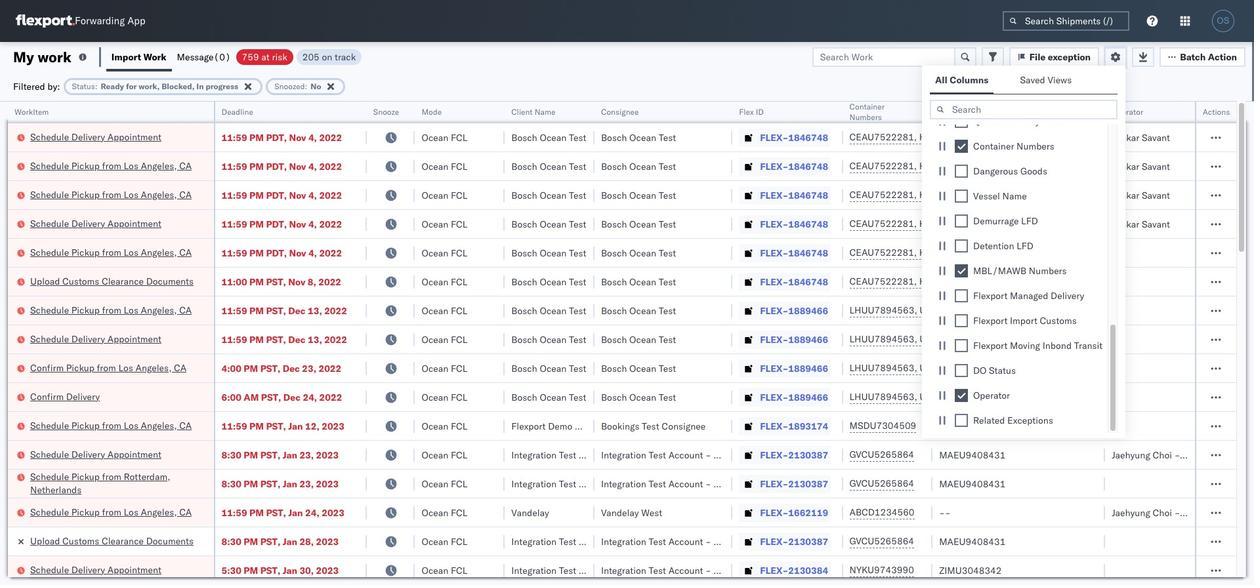 Task type: locate. For each thing, give the bounding box(es) containing it.
3 schedule pickup from los angeles, ca link from the top
[[30, 246, 192, 259]]

0 vertical spatial 24,
[[303, 392, 317, 404]]

savant for fifth schedule delivery appointment button from the bottom
[[1142, 132, 1171, 143]]

flex-1846748 for schedule delivery appointment link related to fifth schedule delivery appointment button from the bottom
[[761, 132, 829, 143]]

2023
[[322, 421, 345, 432], [316, 449, 339, 461], [316, 478, 339, 490], [322, 507, 345, 519], [316, 536, 339, 548], [316, 565, 339, 577]]

3 integration test account - karl lagerfeld from the top
[[601, 536, 772, 548]]

: left ready
[[95, 81, 97, 91]]

container numbers
[[850, 102, 885, 122], [974, 141, 1055, 152]]

test123456 up vessel in the top right of the page
[[940, 161, 995, 172]]

lhuu7894563, for confirm pickup from los angeles, ca
[[850, 362, 918, 374]]

6 schedule pickup from los angeles, ca link from the top
[[30, 506, 192, 519]]

1 schedule from the top
[[30, 131, 69, 143]]

documents inside button
[[146, 275, 194, 287]]

ceau7522281, hlxu6269489, hlxu8034992 down dangerous
[[850, 189, 1054, 201]]

message (0)
[[177, 51, 231, 63]]

mbl/mawb numbers inside 'button'
[[940, 107, 1020, 117]]

3 ocean fcl from the top
[[422, 189, 468, 201]]

4 schedule pickup from los angeles, ca link from the top
[[30, 304, 192, 317]]

abcdefg78456546 up do
[[940, 334, 1028, 346]]

bookings test consignee
[[601, 421, 706, 432]]

1 vertical spatial upload customs clearance documents link
[[30, 535, 194, 548]]

mbl/mawb numbers up flexport managed delivery
[[974, 265, 1067, 277]]

import
[[112, 51, 141, 63], [1011, 315, 1038, 327]]

11:59 pm pst, dec 13, 2022 down 11:00 pm pst, nov 8, 2022
[[222, 305, 347, 317]]

nov
[[289, 132, 306, 143], [289, 161, 306, 172], [289, 189, 306, 201], [289, 218, 306, 230], [289, 247, 306, 259], [289, 276, 306, 288]]

flexport. image
[[16, 14, 75, 28]]

gvcu5265864 down msdu7304509
[[850, 449, 915, 461]]

delivery inside button
[[66, 391, 100, 403]]

omkar savant for 2nd schedule delivery appointment button from the top of the page
[[1112, 218, 1171, 230]]

ceau7522281, hlxu6269489, hlxu8034992 down the detention
[[850, 276, 1054, 288]]

2022 for third schedule pickup from los angeles, ca button from the top
[[319, 247, 342, 259]]

2 ceau7522281, from the top
[[850, 160, 917, 172]]

abcdefg78456546 down moving
[[940, 363, 1028, 375]]

1 11:59 from the top
[[222, 132, 247, 143]]

test123456
[[940, 132, 995, 143], [940, 161, 995, 172], [940, 189, 995, 201], [940, 218, 995, 230], [940, 247, 995, 259], [940, 276, 995, 288]]

hlxu8034992 up vessel name
[[989, 160, 1054, 172]]

hlxu8034992 up flexport managed delivery
[[989, 276, 1054, 288]]

0 vertical spatial upload
[[30, 275, 60, 287]]

23, down 12,
[[300, 449, 314, 461]]

2 upload from the top
[[30, 535, 60, 547]]

14 ocean fcl from the top
[[422, 507, 468, 519]]

date
[[1043, 116, 1063, 127]]

los for 1st schedule pickup from los angeles, ca button from the bottom
[[124, 507, 138, 518]]

hlxu8034992
[[989, 131, 1054, 143], [989, 160, 1054, 172], [989, 189, 1054, 201], [989, 218, 1054, 230], [989, 247, 1054, 259], [989, 276, 1054, 288]]

flexport left demo
[[512, 421, 546, 432]]

0 vertical spatial name
[[535, 107, 556, 117]]

flexport left managed
[[974, 290, 1008, 302]]

pst, up the 5:30 pm pst, jan 30, 2023
[[260, 536, 281, 548]]

uetu5238478 for schedule delivery appointment
[[920, 334, 984, 345]]

4 ceau7522281, from the top
[[850, 218, 917, 230]]

0 vertical spatial maeu9408431
[[940, 449, 1006, 461]]

os button
[[1209, 6, 1239, 36]]

upload customs clearance documents link
[[30, 275, 194, 288], [30, 535, 194, 548]]

schedule pickup from los angeles, ca for sixth schedule pickup from los angeles, ca button from the bottom of the page
[[30, 160, 192, 172]]

5 flex-1846748 from the top
[[761, 247, 829, 259]]

2 abcdefg78456546 from the top
[[940, 334, 1028, 346]]

24, up 28,
[[305, 507, 320, 519]]

2 1889466 from the top
[[789, 334, 829, 346]]

detention lfd
[[974, 240, 1034, 252]]

0 vertical spatial 8:30
[[222, 449, 242, 461]]

pickup for third schedule pickup from los angeles, ca button from the top
[[71, 247, 100, 258]]

lhuu7894563,
[[850, 305, 918, 316], [850, 334, 918, 345], [850, 362, 918, 374], [850, 391, 918, 403]]

23,
[[302, 363, 317, 375], [300, 449, 314, 461], [300, 478, 314, 490]]

1 vertical spatial 13,
[[308, 334, 322, 346]]

resize handle column header for mbl/mawb numbers
[[1090, 102, 1106, 586]]

2 schedule pickup from los angeles, ca from the top
[[30, 189, 192, 201]]

work
[[144, 51, 166, 63]]

0 vertical spatial 11:59 pm pst, dec 13, 2022
[[222, 305, 347, 317]]

2130387 up 2130384
[[789, 536, 829, 548]]

5 1846748 from the top
[[789, 247, 829, 259]]

schedule delivery appointment for fifth schedule delivery appointment button from the bottom
[[30, 131, 161, 143]]

0 vertical spatial import
[[112, 51, 141, 63]]

lfd
[[1022, 215, 1039, 227], [1017, 240, 1034, 252]]

ceau7522281, for schedule pickup from los angeles, ca link corresponding to third schedule pickup from los angeles, ca button from the top
[[850, 247, 917, 259]]

schedule inside the schedule pickup from rotterdam, netherlands
[[30, 471, 69, 483]]

2130387
[[789, 449, 829, 461], [789, 478, 829, 490], [789, 536, 829, 548]]

0 vertical spatial mbl/mawb
[[940, 107, 986, 117]]

1 schedule pickup from los angeles, ca link from the top
[[30, 159, 192, 172]]

message
[[177, 51, 214, 63]]

hlxu6269489, for third schedule pickup from los angeles, ca button from the top
[[920, 247, 987, 259]]

name down dangerous goods
[[1003, 190, 1027, 202]]

ceau7522281, hlxu6269489, hlxu8034992 for sixth schedule pickup from los angeles, ca button from the bottom of the page
[[850, 160, 1054, 172]]

schedule for fourth schedule delivery appointment button from the top
[[30, 449, 69, 461]]

batch
[[1181, 51, 1207, 63]]

mbl/mawb
[[940, 107, 986, 117], [974, 265, 1027, 277]]

lfd right the detention
[[1017, 240, 1034, 252]]

maeu9408431 up --
[[940, 478, 1006, 490]]

at
[[262, 51, 270, 63]]

resize handle column header for flex id
[[828, 102, 843, 586]]

angeles, for schedule pickup from los angeles, ca link corresponding to third schedule pickup from los angeles, ca button from the top
[[141, 247, 177, 258]]

0 vertical spatial operator
[[1112, 107, 1144, 117]]

4 test123456 from the top
[[940, 218, 995, 230]]

schedule pickup from los angeles, ca link for 1st schedule pickup from los angeles, ca button from the bottom
[[30, 506, 192, 519]]

container up dangerous
[[974, 141, 1015, 152]]

1 vertical spatial 8:30 pm pst, jan 23, 2023
[[222, 478, 339, 490]]

1 8:30 pm pst, jan 23, 2023 from the top
[[222, 449, 339, 461]]

resize handle column header for deadline
[[351, 102, 367, 586]]

2 vertical spatial gvcu5265864
[[850, 536, 915, 548]]

11:59 pm pst, jan 24, 2023
[[222, 507, 345, 519]]

1 abcdefg78456546 from the top
[[940, 305, 1028, 317]]

0 horizontal spatial :
[[95, 81, 97, 91]]

23, up '11:59 pm pst, jan 24, 2023'
[[300, 478, 314, 490]]

flex-1889466 button
[[740, 302, 831, 320], [740, 302, 831, 320], [740, 331, 831, 349], [740, 331, 831, 349], [740, 360, 831, 378], [740, 360, 831, 378], [740, 388, 831, 407], [740, 388, 831, 407]]

by:
[[47, 80, 60, 92]]

pickup for 5th schedule pickup from los angeles, ca button from the bottom of the page
[[71, 189, 100, 201]]

5 pdt, from the top
[[266, 247, 287, 259]]

mbl/mawb inside mbl/mawb numbers 'button'
[[940, 107, 986, 117]]

schedule delivery appointment for fifth schedule delivery appointment button from the top
[[30, 564, 161, 576]]

saved views button
[[1015, 68, 1080, 94]]

saved views
[[1021, 74, 1073, 86]]

import left "work" on the left top of the page
[[112, 51, 141, 63]]

1 vertical spatial mbl/mawb numbers
[[974, 265, 1067, 277]]

0 vertical spatial 8:30 pm pst, jan 23, 2023
[[222, 449, 339, 461]]

2 account from the top
[[669, 478, 704, 490]]

0 vertical spatial container
[[850, 102, 885, 112]]

numbers
[[988, 107, 1020, 117], [850, 112, 883, 122], [1017, 141, 1055, 152], [1030, 265, 1067, 277]]

13, up 4:00 pm pst, dec 23, 2022
[[308, 334, 322, 346]]

1 lagerfeld from the top
[[733, 449, 772, 461]]

10 ocean fcl from the top
[[422, 392, 468, 404]]

schedule for fifth schedule delivery appointment button from the top
[[30, 564, 69, 576]]

pickup for "confirm pickup from los angeles, ca" button
[[66, 362, 94, 374]]

flex-1846748 for schedule pickup from los angeles, ca link corresponding to sixth schedule pickup from los angeles, ca button from the bottom of the page
[[761, 161, 829, 172]]

2 vertical spatial 2130387
[[789, 536, 829, 548]]

managed
[[1011, 290, 1049, 302]]

filtered
[[13, 80, 45, 92]]

2 flex-1889466 from the top
[[761, 334, 829, 346]]

4 karl from the top
[[714, 565, 731, 577]]

3 lhuu7894563, uetu5238478 from the top
[[850, 362, 984, 374]]

schedule for 5th schedule pickup from los angeles, ca button from the top
[[30, 420, 69, 432]]

1 resize handle column header from the left
[[198, 102, 214, 586]]

1 vertical spatial upload
[[30, 535, 60, 547]]

jan up 28,
[[289, 507, 303, 519]]

flexport up do status
[[974, 340, 1008, 352]]

status left ready
[[72, 81, 95, 91]]

name right client
[[535, 107, 556, 117]]

jan up '11:59 pm pst, jan 24, 2023'
[[283, 478, 297, 490]]

1 omkar from the top
[[1112, 132, 1140, 143]]

5 appointment from the top
[[108, 564, 161, 576]]

container numbers down search work text box in the right of the page
[[850, 102, 885, 122]]

3 schedule delivery appointment from the top
[[30, 333, 161, 345]]

file exception button
[[1010, 47, 1100, 67], [1010, 47, 1100, 67]]

from for schedule pickup from los angeles, ca link related to fourth schedule pickup from los angeles, ca button from the top
[[102, 304, 121, 316]]

0 vertical spatial 23,
[[302, 363, 317, 375]]

0 vertical spatial upload customs clearance documents
[[30, 275, 194, 287]]

6 flex- from the top
[[761, 276, 789, 288]]

0 horizontal spatial import
[[112, 51, 141, 63]]

4 flex- from the top
[[761, 218, 789, 230]]

3 schedule delivery appointment link from the top
[[30, 333, 161, 346]]

2130387 up 1662119
[[789, 478, 829, 490]]

flex-2130387
[[761, 449, 829, 461], [761, 478, 829, 490], [761, 536, 829, 548]]

pickup for fourth schedule pickup from los angeles, ca button from the top
[[71, 304, 100, 316]]

3 8:30 from the top
[[222, 536, 242, 548]]

flex-2130387 down flex-1662119
[[761, 536, 829, 548]]

0 horizontal spatial status
[[72, 81, 95, 91]]

12 schedule from the top
[[30, 564, 69, 576]]

ocean
[[422, 132, 449, 143], [540, 132, 567, 143], [630, 132, 657, 143], [422, 161, 449, 172], [540, 161, 567, 172], [630, 161, 657, 172], [422, 189, 449, 201], [540, 189, 567, 201], [630, 189, 657, 201], [422, 218, 449, 230], [540, 218, 567, 230], [630, 218, 657, 230], [422, 247, 449, 259], [540, 247, 567, 259], [630, 247, 657, 259], [422, 276, 449, 288], [540, 276, 567, 288], [630, 276, 657, 288], [422, 305, 449, 317], [540, 305, 567, 317], [630, 305, 657, 317], [422, 334, 449, 346], [540, 334, 567, 346], [630, 334, 657, 346], [422, 363, 449, 375], [540, 363, 567, 375], [630, 363, 657, 375], [422, 392, 449, 404], [540, 392, 567, 404], [630, 392, 657, 404], [422, 421, 449, 432], [422, 449, 449, 461], [422, 478, 449, 490], [422, 507, 449, 519], [422, 536, 449, 548], [422, 565, 449, 577]]

2 13, from the top
[[308, 334, 322, 346]]

lfd right demurrage at the top of page
[[1022, 215, 1039, 227]]

3 pdt, from the top
[[266, 189, 287, 201]]

ceau7522281, hlxu6269489, hlxu8034992 down quoted at the right of the page
[[850, 131, 1054, 143]]

flex-2130387 down flex-1893174
[[761, 449, 829, 461]]

2 savant from the top
[[1142, 161, 1171, 172]]

5 fcl from the top
[[451, 247, 468, 259]]

flexport for flexport managed delivery
[[974, 290, 1008, 302]]

0 vertical spatial status
[[72, 81, 95, 91]]

hlxu8034992 down dangerous goods
[[989, 189, 1054, 201]]

hlxu6269489, down quoted at the right of the page
[[920, 131, 987, 143]]

1 vertical spatial gvcu5265864
[[850, 478, 915, 490]]

11:59 for sixth schedule pickup from los angeles, ca button from the bottom of the page
[[222, 161, 247, 172]]

0 horizontal spatial container
[[850, 102, 885, 112]]

1 vertical spatial flex-2130387
[[761, 478, 829, 490]]

2 schedule delivery appointment link from the top
[[30, 217, 161, 230]]

1893174
[[789, 421, 829, 432]]

ceau7522281, hlxu6269489, hlxu8034992 down demurrage at the top of page
[[850, 247, 1054, 259]]

0 vertical spatial gvcu5265864
[[850, 449, 915, 461]]

1 horizontal spatial status
[[990, 365, 1016, 377]]

pm
[[250, 132, 264, 143], [250, 161, 264, 172], [250, 189, 264, 201], [250, 218, 264, 230], [250, 247, 264, 259], [250, 276, 264, 288], [250, 305, 264, 317], [250, 334, 264, 346], [244, 363, 258, 375], [250, 421, 264, 432], [244, 449, 258, 461], [244, 478, 258, 490], [250, 507, 264, 519], [244, 536, 258, 548], [244, 565, 258, 577]]

5 schedule delivery appointment button from the top
[[30, 564, 161, 578]]

8:30 pm pst, jan 23, 2023
[[222, 449, 339, 461], [222, 478, 339, 490]]

flexport import customs
[[974, 315, 1077, 327]]

11:59 pm pst, dec 13, 2022 up 4:00 pm pst, dec 23, 2022
[[222, 334, 347, 346]]

saved
[[1021, 74, 1046, 86]]

1 schedule pickup from los angeles, ca from the top
[[30, 160, 192, 172]]

16 fcl from the top
[[451, 565, 468, 577]]

consignee for bookings test consignee
[[662, 421, 706, 432]]

flex-2130387 up flex-1662119
[[761, 478, 829, 490]]

6 ocean fcl from the top
[[422, 276, 468, 288]]

maeu9736123
[[940, 421, 1006, 432]]

1 vertical spatial lfd
[[1017, 240, 1034, 252]]

import inside button
[[112, 51, 141, 63]]

1 horizontal spatial name
[[1003, 190, 1027, 202]]

0 vertical spatial 13,
[[308, 305, 322, 317]]

2022 for fifth schedule delivery appointment button from the bottom
[[319, 132, 342, 143]]

flex
[[740, 107, 754, 117]]

8 ocean fcl from the top
[[422, 334, 468, 346]]

upload customs clearance documents
[[30, 275, 194, 287], [30, 535, 194, 547]]

abcdefg78456546 up related
[[940, 392, 1028, 404]]

2022 for confirm delivery button
[[320, 392, 342, 404]]

mbl/mawb down the detention lfd at the right
[[974, 265, 1027, 277]]

los for "confirm pickup from los angeles, ca" button
[[118, 362, 133, 374]]

account
[[669, 449, 704, 461], [669, 478, 704, 490], [669, 536, 704, 548], [669, 565, 704, 577]]

13, down 8,
[[308, 305, 322, 317]]

1 horizontal spatial container numbers
[[974, 141, 1055, 152]]

0 horizontal spatial vandelay
[[512, 507, 550, 519]]

4 integration test account - karl lagerfeld from the top
[[601, 565, 772, 577]]

ceau7522281, hlxu6269489, hlxu8034992 for 2nd schedule delivery appointment button from the top of the page
[[850, 218, 1054, 230]]

8,
[[308, 276, 316, 288]]

maeu9408431 down the maeu9736123
[[940, 449, 1006, 461]]

angeles,
[[141, 160, 177, 172], [141, 189, 177, 201], [141, 247, 177, 258], [141, 304, 177, 316], [136, 362, 172, 374], [141, 420, 177, 432], [141, 507, 177, 518]]

759
[[242, 51, 259, 63]]

23, for confirm pickup from los angeles, ca
[[302, 363, 317, 375]]

5 schedule delivery appointment from the top
[[30, 564, 161, 576]]

0 vertical spatial documents
[[146, 275, 194, 287]]

hlxu6269489, down vessel in the top right of the page
[[920, 218, 987, 230]]

nov for 'upload customs clearance documents' button
[[289, 276, 306, 288]]

flexport down flexport managed delivery
[[974, 315, 1008, 327]]

1 vertical spatial 23,
[[300, 449, 314, 461]]

mbl/mawb numbers down columns
[[940, 107, 1020, 117]]

11:59
[[222, 132, 247, 143], [222, 161, 247, 172], [222, 189, 247, 201], [222, 218, 247, 230], [222, 247, 247, 259], [222, 305, 247, 317], [222, 334, 247, 346], [222, 421, 247, 432], [222, 507, 247, 519]]

los for 5th schedule pickup from los angeles, ca button from the bottom of the page
[[124, 189, 138, 201]]

bosch ocean test
[[512, 132, 587, 143], [601, 132, 676, 143], [512, 161, 587, 172], [601, 161, 676, 172], [512, 189, 587, 201], [601, 189, 676, 201], [512, 218, 587, 230], [601, 218, 676, 230], [512, 247, 587, 259], [601, 247, 676, 259], [512, 276, 587, 288], [601, 276, 676, 288], [512, 305, 587, 317], [601, 305, 676, 317], [512, 334, 587, 346], [601, 334, 676, 346], [512, 363, 587, 375], [601, 363, 676, 375], [512, 392, 587, 404], [601, 392, 676, 404]]

status right do
[[990, 365, 1016, 377]]

jaehyung choi - test origin agent
[[1112, 449, 1255, 461]]

from for schedule pickup from los angeles, ca link for 5th schedule pickup from los angeles, ca button from the bottom of the page
[[102, 189, 121, 201]]

delivery for 3rd schedule delivery appointment button from the bottom of the page
[[71, 333, 105, 345]]

lagerfeld down flex-1893174
[[733, 449, 772, 461]]

4, for schedule pickup from los angeles, ca link corresponding to third schedule pickup from los angeles, ca button from the top
[[309, 247, 317, 259]]

2 vertical spatial flex-2130387
[[761, 536, 829, 548]]

2 schedule delivery appointment from the top
[[30, 218, 161, 229]]

pickup for 1st schedule pickup from los angeles, ca button from the bottom
[[71, 507, 100, 518]]

4 abcdefg78456546 from the top
[[940, 392, 1028, 404]]

from inside the schedule pickup from rotterdam, netherlands
[[102, 471, 121, 483]]

2 vertical spatial maeu9408431
[[940, 536, 1006, 548]]

schedule delivery appointment link for fourth schedule delivery appointment button from the top
[[30, 448, 161, 461]]

hlxu6269489, down dangerous
[[920, 189, 987, 201]]

los for fourth schedule pickup from los angeles, ca button from the top
[[124, 304, 138, 316]]

3 abcdefg78456546 from the top
[[940, 363, 1028, 375]]

11:59 pm pdt, nov 4, 2022 for schedule delivery appointment link related to fifth schedule delivery appointment button from the bottom
[[222, 132, 342, 143]]

schedule pickup from los angeles, ca button
[[30, 159, 192, 174], [30, 188, 192, 203], [30, 246, 192, 260], [30, 304, 192, 318], [30, 419, 192, 434], [30, 506, 192, 520]]

2 omkar from the top
[[1112, 161, 1140, 172]]

related
[[974, 415, 1006, 427]]

1 vertical spatial 24,
[[305, 507, 320, 519]]

1846748 for sixth schedule pickup from los angeles, ca button from the bottom of the page
[[789, 161, 829, 172]]

schedule pickup from los angeles, ca
[[30, 160, 192, 172], [30, 189, 192, 201], [30, 247, 192, 258], [30, 304, 192, 316], [30, 420, 192, 432], [30, 507, 192, 518]]

los
[[124, 160, 138, 172], [124, 189, 138, 201], [124, 247, 138, 258], [124, 304, 138, 316], [118, 362, 133, 374], [124, 420, 138, 432], [124, 507, 138, 518]]

container numbers inside container numbers button
[[850, 102, 885, 122]]

hlxu8034992 down "quoted delivery date"
[[989, 131, 1054, 143]]

1 horizontal spatial import
[[1011, 315, 1038, 327]]

schedule pickup from rotterdam, netherlands button
[[30, 470, 197, 498]]

1 schedule delivery appointment button from the top
[[30, 130, 161, 145]]

from for schedule pickup from los angeles, ca link related to 5th schedule pickup from los angeles, ca button from the top
[[102, 420, 121, 432]]

dec up the 6:00 am pst, dec 24, 2022
[[283, 363, 300, 375]]

2 schedule pickup from los angeles, ca button from the top
[[30, 188, 192, 203]]

2 11:59 pm pst, dec 13, 2022 from the top
[[222, 334, 347, 346]]

0 vertical spatial customs
[[62, 275, 99, 287]]

1 vertical spatial 2130387
[[789, 478, 829, 490]]

flex-2130387 button
[[740, 446, 831, 465], [740, 446, 831, 465], [740, 475, 831, 493], [740, 475, 831, 493], [740, 533, 831, 551], [740, 533, 831, 551]]

container
[[850, 102, 885, 112], [974, 141, 1015, 152]]

name inside button
[[535, 107, 556, 117]]

0 vertical spatial flex-2130387
[[761, 449, 829, 461]]

jaehyung
[[1112, 449, 1151, 461]]

forwarding
[[75, 15, 125, 27]]

2023 up '11:59 pm pst, jan 24, 2023'
[[316, 478, 339, 490]]

1 vertical spatial status
[[990, 365, 1016, 377]]

4 11:59 from the top
[[222, 218, 247, 230]]

1 vertical spatial 11:59 pm pst, dec 13, 2022
[[222, 334, 347, 346]]

11:59 for fifth schedule delivery appointment button from the bottom
[[222, 132, 247, 143]]

upload inside 'upload customs clearance documents' button
[[30, 275, 60, 287]]

hlxu8034992 down demurrage lfd
[[989, 247, 1054, 259]]

1 clearance from the top
[[102, 275, 144, 287]]

test123456 down demurrage at the top of page
[[940, 247, 995, 259]]

: left 'no'
[[305, 81, 308, 91]]

name for vessel name
[[1003, 190, 1027, 202]]

1846748 for 'upload customs clearance documents' button
[[789, 276, 829, 288]]

5 hlxu8034992 from the top
[[989, 247, 1054, 259]]

schedule delivery appointment link for 2nd schedule delivery appointment button from the top of the page
[[30, 217, 161, 230]]

4 hlxu6269489, from the top
[[920, 218, 987, 230]]

hlxu6269489, down the detention
[[920, 276, 987, 288]]

clearance inside button
[[102, 275, 144, 287]]

ceau7522281, hlxu6269489, hlxu8034992 up vessel in the top right of the page
[[850, 160, 1054, 172]]

integration test account - karl lagerfeld
[[601, 449, 772, 461], [601, 478, 772, 490], [601, 536, 772, 548], [601, 565, 772, 577]]

0 vertical spatial container numbers
[[850, 102, 885, 122]]

1 ocean fcl from the top
[[422, 132, 468, 143]]

1 vertical spatial container numbers
[[974, 141, 1055, 152]]

1 vertical spatial name
[[1003, 190, 1027, 202]]

6 11:59 from the top
[[222, 305, 247, 317]]

3 hlxu8034992 from the top
[[989, 189, 1054, 201]]

7 schedule from the top
[[30, 333, 69, 345]]

name
[[535, 107, 556, 117], [1003, 190, 1027, 202]]

8:30 down 6:00
[[222, 449, 242, 461]]

0 vertical spatial mbl/mawb numbers
[[940, 107, 1020, 117]]

23, up the 6:00 am pst, dec 24, 2022
[[302, 363, 317, 375]]

consignee for flexport demo consignee
[[575, 421, 619, 432]]

hlxu6269489, for 'upload customs clearance documents' button
[[920, 276, 987, 288]]

4 hlxu8034992 from the top
[[989, 218, 1054, 230]]

flex-
[[761, 132, 789, 143], [761, 161, 789, 172], [761, 189, 789, 201], [761, 218, 789, 230], [761, 247, 789, 259], [761, 276, 789, 288], [761, 305, 789, 317], [761, 334, 789, 346], [761, 363, 789, 375], [761, 392, 789, 404], [761, 421, 789, 432], [761, 449, 789, 461], [761, 478, 789, 490], [761, 507, 789, 519], [761, 536, 789, 548], [761, 565, 789, 577]]

resize handle column header for client name
[[579, 102, 595, 586]]

maeu9408431 up zimu3048342
[[940, 536, 1006, 548]]

appointment
[[108, 131, 161, 143], [108, 218, 161, 229], [108, 333, 161, 345], [108, 449, 161, 461], [108, 564, 161, 576]]

hlxu6269489, for fifth schedule delivery appointment button from the bottom
[[920, 131, 987, 143]]

schedule for fourth schedule pickup from los angeles, ca button from the top
[[30, 304, 69, 316]]

hlxu6269489, up vessel in the top right of the page
[[920, 160, 987, 172]]

2 vertical spatial customs
[[62, 535, 99, 547]]

:
[[95, 81, 97, 91], [305, 81, 308, 91]]

: for status
[[95, 81, 97, 91]]

4 schedule pickup from los angeles, ca from the top
[[30, 304, 192, 316]]

0 vertical spatial confirm
[[30, 362, 64, 374]]

0 vertical spatial 2130387
[[789, 449, 829, 461]]

5 ceau7522281, from the top
[[850, 247, 917, 259]]

mbl/mawb down all columns button
[[940, 107, 986, 117]]

6 resize handle column header from the left
[[717, 102, 733, 586]]

gvcu5265864 up abcd1234560
[[850, 478, 915, 490]]

nov for 2nd schedule delivery appointment button from the top of the page
[[289, 218, 306, 230]]

pickup inside the schedule pickup from rotterdam, netherlands
[[71, 471, 100, 483]]

1 vertical spatial confirm
[[30, 391, 64, 403]]

abcdefg78456546 for confirm delivery
[[940, 392, 1028, 404]]

1 vertical spatial upload customs clearance documents
[[30, 535, 194, 547]]

1 horizontal spatial vandelay
[[601, 507, 639, 519]]

schedule delivery appointment for 2nd schedule delivery appointment button from the top of the page
[[30, 218, 161, 229]]

msdu7304509
[[850, 420, 917, 432]]

hlxu6269489, for sixth schedule pickup from los angeles, ca button from the bottom of the page
[[920, 160, 987, 172]]

in
[[197, 81, 204, 91]]

pst, up '11:59 pm pst, jan 24, 2023'
[[260, 478, 281, 490]]

abcdefg78456546 down flexport managed delivery
[[940, 305, 1028, 317]]

ca
[[179, 160, 192, 172], [179, 189, 192, 201], [179, 247, 192, 258], [179, 304, 192, 316], [174, 362, 187, 374], [179, 420, 192, 432], [179, 507, 192, 518]]

2 schedule delivery appointment button from the top
[[30, 217, 161, 231]]

resize handle column header for consignee
[[717, 102, 733, 586]]

dec up 4:00 pm pst, dec 23, 2022
[[289, 334, 306, 346]]

test123456 down the detention
[[940, 276, 995, 288]]

schedule pickup from los angeles, ca link
[[30, 159, 192, 172], [30, 188, 192, 201], [30, 246, 192, 259], [30, 304, 192, 317], [30, 419, 192, 432], [30, 506, 192, 519]]

2 schedule from the top
[[30, 160, 69, 172]]

customs
[[62, 275, 99, 287], [1040, 315, 1077, 327], [62, 535, 99, 547]]

consignee inside "button"
[[601, 107, 639, 117]]

5 schedule delivery appointment link from the top
[[30, 564, 161, 577]]

3 uetu5238478 from the top
[[920, 362, 984, 374]]

schedule delivery appointment button
[[30, 130, 161, 145], [30, 217, 161, 231], [30, 333, 161, 347], [30, 448, 161, 463], [30, 564, 161, 578]]

container numbers button
[[843, 99, 920, 123]]

2130387 down 1893174
[[789, 449, 829, 461]]

schedule for 2nd schedule delivery appointment button from the top of the page
[[30, 218, 69, 229]]

2 flex- from the top
[[761, 161, 789, 172]]

Search Work text field
[[813, 47, 956, 67]]

0 horizontal spatial name
[[535, 107, 556, 117]]

0 vertical spatial upload customs clearance documents link
[[30, 275, 194, 288]]

pst, down 8:30 pm pst, jan 28, 2023
[[260, 565, 281, 577]]

uetu5238478 for confirm delivery
[[920, 391, 984, 403]]

1 1846748 from the top
[[789, 132, 829, 143]]

flexport moving inbond transit
[[974, 340, 1103, 352]]

0 vertical spatial clearance
[[102, 275, 144, 287]]

1 vertical spatial container
[[974, 141, 1015, 152]]

from for "schedule pickup from rotterdam, netherlands" "link"
[[102, 471, 121, 483]]

2022 for 'upload customs clearance documents' button
[[319, 276, 341, 288]]

detention
[[974, 240, 1015, 252]]

confirm pickup from los angeles, ca link
[[30, 361, 187, 375]]

24, for 2023
[[305, 507, 320, 519]]

205 on track
[[303, 51, 356, 63]]

choi
[[1153, 449, 1173, 461]]

24,
[[303, 392, 317, 404], [305, 507, 320, 519]]

vessel name
[[974, 190, 1027, 202]]

1 vertical spatial operator
[[974, 390, 1011, 402]]

2 11:59 pm pdt, nov 4, 2022 from the top
[[222, 161, 342, 172]]

(0)
[[214, 51, 231, 63]]

resize handle column header
[[198, 102, 214, 586], [351, 102, 367, 586], [400, 102, 415, 586], [489, 102, 505, 586], [579, 102, 595, 586], [717, 102, 733, 586], [828, 102, 843, 586], [917, 102, 933, 586], [1090, 102, 1106, 586], [1180, 102, 1196, 586], [1221, 102, 1237, 586]]

confirm delivery button
[[30, 390, 100, 405]]

hlxu8034992 for 2nd schedule delivery appointment button from the top of the page
[[989, 218, 1054, 230]]

1 vertical spatial maeu9408431
[[940, 478, 1006, 490]]

lagerfeld left 2130384
[[733, 565, 772, 577]]

10 fcl from the top
[[451, 392, 468, 404]]

24, for 2022
[[303, 392, 317, 404]]

hlxu6269489, down demurrage at the top of page
[[920, 247, 987, 259]]

container down search work text box in the right of the page
[[850, 102, 885, 112]]

24, up 12,
[[303, 392, 317, 404]]

4 uetu5238478 from the top
[[920, 391, 984, 403]]

0 horizontal spatial container numbers
[[850, 102, 885, 122]]

6 fcl from the top
[[451, 276, 468, 288]]

8:30 up 5:30
[[222, 536, 242, 548]]

None checkbox
[[955, 140, 969, 153], [955, 190, 969, 203], [955, 290, 969, 303], [955, 339, 969, 353], [955, 389, 969, 403], [955, 414, 969, 427], [955, 140, 969, 153], [955, 190, 969, 203], [955, 290, 969, 303], [955, 339, 969, 353], [955, 389, 969, 403], [955, 414, 969, 427]]

snoozed
[[275, 81, 305, 91]]

gvcu5265864 up nyku9743990
[[850, 536, 915, 548]]

0 vertical spatial lfd
[[1022, 215, 1039, 227]]

flex-1889466 for confirm pickup from los angeles, ca
[[761, 363, 829, 375]]

1 vertical spatial documents
[[146, 535, 194, 547]]

1 horizontal spatial :
[[305, 81, 308, 91]]

vandelay for vandelay west
[[601, 507, 639, 519]]

numbers inside 'button'
[[988, 107, 1020, 117]]

test123456 down dangerous
[[940, 189, 995, 201]]

None checkbox
[[955, 115, 969, 128], [955, 165, 969, 178], [955, 215, 969, 228], [955, 240, 969, 253], [955, 265, 969, 278], [955, 315, 969, 328], [955, 364, 969, 378], [955, 115, 969, 128], [955, 165, 969, 178], [955, 215, 969, 228], [955, 240, 969, 253], [955, 265, 969, 278], [955, 315, 969, 328], [955, 364, 969, 378]]

dec for confirm delivery
[[284, 392, 301, 404]]

dec up 11:59 pm pst, jan 12, 2023
[[284, 392, 301, 404]]

1889466 for confirm pickup from los angeles, ca
[[789, 363, 829, 375]]

import up moving
[[1011, 315, 1038, 327]]

8:30 up '11:59 pm pst, jan 24, 2023'
[[222, 478, 242, 490]]

1 test123456 from the top
[[940, 132, 995, 143]]

4 11:59 pm pdt, nov 4, 2022 from the top
[[222, 218, 342, 230]]

pst, up 4:00 pm pst, dec 23, 2022
[[266, 334, 286, 346]]

1 vertical spatial 8:30
[[222, 478, 242, 490]]

Search Shipments (/) text field
[[1003, 11, 1130, 31]]

pst, down 11:59 pm pst, jan 12, 2023
[[260, 449, 281, 461]]

container numbers up dangerous goods
[[974, 141, 1055, 152]]

3 flex-1846748 from the top
[[761, 189, 829, 201]]

los for sixth schedule pickup from los angeles, ca button from the bottom of the page
[[124, 160, 138, 172]]

1 vertical spatial clearance
[[102, 535, 144, 547]]

ceau7522281, hlxu6269489, hlxu8034992 down vessel in the top right of the page
[[850, 218, 1054, 230]]

upload
[[30, 275, 60, 287], [30, 535, 60, 547]]

2022
[[319, 132, 342, 143], [319, 161, 342, 172], [319, 189, 342, 201], [319, 218, 342, 230], [319, 247, 342, 259], [319, 276, 341, 288], [325, 305, 347, 317], [325, 334, 347, 346], [319, 363, 342, 375], [320, 392, 342, 404]]

2 vertical spatial 8:30
[[222, 536, 242, 548]]

test123456 down vessel in the top right of the page
[[940, 218, 995, 230]]



Task type: vqa. For each thing, say whether or not it's contained in the screenshot.
2nd ABCDEFG78456546 from the bottom of the page
yes



Task type: describe. For each thing, give the bounding box(es) containing it.
flexport managed delivery
[[974, 290, 1085, 302]]

1 lhuu7894563, uetu5238478 from the top
[[850, 305, 984, 316]]

12 ocean fcl from the top
[[422, 449, 468, 461]]

ca inside button
[[174, 362, 187, 374]]

13 fcl from the top
[[451, 478, 468, 490]]

dangerous
[[974, 165, 1019, 177]]

vandelay for vandelay
[[512, 507, 550, 519]]

8 flex- from the top
[[761, 334, 789, 346]]

2 2130387 from the top
[[789, 478, 829, 490]]

schedule pickup from los angeles, ca for fourth schedule pickup from los angeles, ca button from the top
[[30, 304, 192, 316]]

views
[[1048, 74, 1073, 86]]

all columns button
[[930, 68, 994, 94]]

schedule for the schedule pickup from rotterdam, netherlands button
[[30, 471, 69, 483]]

1 upload customs clearance documents link from the top
[[30, 275, 194, 288]]

import work button
[[106, 42, 172, 72]]

schedule delivery appointment link for fifth schedule delivery appointment button from the bottom
[[30, 130, 161, 143]]

1 maeu9408431 from the top
[[940, 449, 1006, 461]]

ready
[[101, 81, 124, 91]]

schedule delivery appointment link for fifth schedule delivery appointment button from the top
[[30, 564, 161, 577]]

dangerous goods
[[974, 165, 1048, 177]]

1889466 for schedule delivery appointment
[[789, 334, 829, 346]]

flex-1662119
[[761, 507, 829, 519]]

pst, down 11:00 pm pst, nov 8, 2022
[[266, 305, 286, 317]]

status : ready for work, blocked, in progress
[[72, 81, 239, 91]]

1 fcl from the top
[[451, 132, 468, 143]]

pst, down the 6:00 am pst, dec 24, 2022
[[266, 421, 286, 432]]

from for 1st schedule pickup from los angeles, ca button from the bottom schedule pickup from los angeles, ca link
[[102, 507, 121, 518]]

11:59 for 2nd schedule delivery appointment button from the top of the page
[[222, 218, 247, 230]]

3 gvcu5265864 from the top
[[850, 536, 915, 548]]

pst, up the 6:00 am pst, dec 24, 2022
[[260, 363, 281, 375]]

2022 for 3rd schedule delivery appointment button from the bottom of the page
[[325, 334, 347, 346]]

transit
[[1075, 340, 1103, 352]]

205
[[303, 51, 320, 63]]

3 2130387 from the top
[[789, 536, 829, 548]]

2023 right 12,
[[322, 421, 345, 432]]

mbl/mawb numbers button
[[933, 104, 1093, 118]]

2023 right 28,
[[316, 536, 339, 548]]

1 schedule pickup from los angeles, ca button from the top
[[30, 159, 192, 174]]

2 documents from the top
[[146, 535, 194, 547]]

3 account from the top
[[669, 536, 704, 548]]

upload customs clearance documents button
[[30, 275, 194, 289]]

1 1889466 from the top
[[789, 305, 829, 317]]

2 integration test account - karl lagerfeld from the top
[[601, 478, 772, 490]]

2 lagerfeld from the top
[[733, 478, 772, 490]]

goods
[[1021, 165, 1048, 177]]

11:59 for third schedule pickup from los angeles, ca button from the top
[[222, 247, 247, 259]]

flex-1846748 for schedule delivery appointment link corresponding to 2nd schedule delivery appointment button from the top of the page
[[761, 218, 829, 230]]

5 schedule pickup from los angeles, ca button from the top
[[30, 419, 192, 434]]

14 fcl from the top
[[451, 507, 468, 519]]

pst, right 'am'
[[261, 392, 281, 404]]

1 vertical spatial import
[[1011, 315, 1038, 327]]

3 flex- from the top
[[761, 189, 789, 201]]

angeles, for the confirm pickup from los angeles, ca link
[[136, 362, 172, 374]]

1 integration from the top
[[601, 449, 647, 461]]

flex-1893174
[[761, 421, 829, 432]]

4, for schedule pickup from los angeles, ca link corresponding to sixth schedule pickup from los angeles, ca button from the bottom of the page
[[309, 161, 317, 172]]

columns
[[950, 74, 989, 86]]

file
[[1030, 51, 1046, 63]]

filtered by:
[[13, 80, 60, 92]]

confirm for confirm pickup from los angeles, ca
[[30, 362, 64, 374]]

savant for 2nd schedule delivery appointment button from the top of the page
[[1142, 218, 1171, 230]]

app
[[127, 15, 146, 27]]

mode button
[[415, 104, 492, 118]]

1 vertical spatial mbl/mawb
[[974, 265, 1027, 277]]

track
[[335, 51, 356, 63]]

3 appointment from the top
[[108, 333, 161, 345]]

work,
[[139, 81, 160, 91]]

8 fcl from the top
[[451, 334, 468, 346]]

hlxu8034992 for fifth schedule delivery appointment button from the bottom
[[989, 131, 1054, 143]]

1 horizontal spatial operator
[[1112, 107, 1144, 117]]

quoted delivery date
[[974, 116, 1063, 127]]

batch action
[[1181, 51, 1238, 63]]

all columns
[[936, 74, 989, 86]]

my
[[13, 48, 34, 66]]

2 flex-2130387 from the top
[[761, 478, 829, 490]]

9 fcl from the top
[[451, 363, 468, 375]]

confirm pickup from los angeles, ca button
[[30, 361, 187, 376]]

schedule for sixth schedule pickup from los angeles, ca button from the bottom of the page
[[30, 160, 69, 172]]

11 resize handle column header from the left
[[1221, 102, 1237, 586]]

jan down 11:59 pm pst, jan 12, 2023
[[283, 449, 297, 461]]

nov for sixth schedule pickup from los angeles, ca button from the bottom of the page
[[289, 161, 306, 172]]

1 appointment from the top
[[108, 131, 161, 143]]

2 gvcu5265864 from the top
[[850, 478, 915, 490]]

3 lagerfeld from the top
[[733, 536, 772, 548]]

15 ocean fcl from the top
[[422, 536, 468, 548]]

2 8:30 from the top
[[222, 478, 242, 490]]

los for 5th schedule pickup from los angeles, ca button from the top
[[124, 420, 138, 432]]

uetu5238478 for confirm pickup from los angeles, ca
[[920, 362, 984, 374]]

2022 for 2nd schedule delivery appointment button from the top of the page
[[319, 218, 342, 230]]

demurrage
[[974, 215, 1019, 227]]

delivery for fifth schedule delivery appointment button from the top
[[71, 564, 105, 576]]

schedule for 5th schedule pickup from los angeles, ca button from the bottom of the page
[[30, 189, 69, 201]]

file exception
[[1030, 51, 1091, 63]]

work
[[38, 48, 71, 66]]

delivery for 2nd schedule delivery appointment button from the top of the page
[[71, 218, 105, 229]]

inbond
[[1043, 340, 1072, 352]]

10 flex- from the top
[[761, 392, 789, 404]]

snooze
[[374, 107, 399, 117]]

7 ocean fcl from the top
[[422, 305, 468, 317]]

6 test123456 from the top
[[940, 276, 995, 288]]

flexport for flexport import customs
[[974, 315, 1008, 327]]

8:30 pm pst, jan 28, 2023
[[222, 536, 339, 548]]

omkar savant for fifth schedule delivery appointment button from the bottom
[[1112, 132, 1171, 143]]

4 lagerfeld from the top
[[733, 565, 772, 577]]

13 flex- from the top
[[761, 478, 789, 490]]

quoted
[[974, 116, 1004, 127]]

4 account from the top
[[669, 565, 704, 577]]

import work
[[112, 51, 166, 63]]

1 uetu5238478 from the top
[[920, 305, 984, 316]]

5 ocean fcl from the top
[[422, 247, 468, 259]]

2 upload customs clearance documents from the top
[[30, 535, 194, 547]]

3 karl from the top
[[714, 536, 731, 548]]

11:59 for 1st schedule pickup from los angeles, ca button from the bottom
[[222, 507, 247, 519]]

12 fcl from the top
[[451, 449, 468, 461]]

pdt, for fifth schedule delivery appointment button from the bottom
[[266, 132, 287, 143]]

lhuu7894563, for schedule delivery appointment
[[850, 334, 918, 345]]

2 upload customs clearance documents link from the top
[[30, 535, 194, 548]]

demurrage lfd
[[974, 215, 1039, 227]]

schedule for 1st schedule pickup from los angeles, ca button from the bottom
[[30, 507, 69, 518]]

4 omkar from the top
[[1112, 218, 1140, 230]]

11:00
[[222, 276, 247, 288]]

angeles, for schedule pickup from los angeles, ca link related to 5th schedule pickup from los angeles, ca button from the top
[[141, 420, 177, 432]]

3 resize handle column header from the left
[[400, 102, 415, 586]]

4:00 pm pst, dec 23, 2022
[[222, 363, 342, 375]]

3 integration from the top
[[601, 536, 647, 548]]

action
[[1209, 51, 1238, 63]]

exceptions
[[1008, 415, 1054, 427]]

pdt, for sixth schedule pickup from los angeles, ca button from the bottom of the page
[[266, 161, 287, 172]]

28,
[[300, 536, 314, 548]]

1 integration test account - karl lagerfeld from the top
[[601, 449, 772, 461]]

3 omkar savant from the top
[[1112, 189, 1171, 201]]

batch action button
[[1160, 47, 1246, 67]]

schedule for fifth schedule delivery appointment button from the bottom
[[30, 131, 69, 143]]

jan left 30,
[[283, 565, 297, 577]]

schedule pickup from los angeles, ca link for fourth schedule pickup from los angeles, ca button from the top
[[30, 304, 192, 317]]

demo
[[548, 421, 573, 432]]

1 11:59 pm pst, dec 13, 2022 from the top
[[222, 305, 347, 317]]

flex-1846748 for schedule pickup from los angeles, ca link corresponding to third schedule pickup from los angeles, ca button from the top
[[761, 247, 829, 259]]

5:30 pm pst, jan 30, 2023
[[222, 565, 339, 577]]

2 integration from the top
[[601, 478, 647, 490]]

rotterdam,
[[124, 471, 170, 483]]

15 fcl from the top
[[451, 536, 468, 548]]

10 resize handle column header from the left
[[1180, 102, 1196, 586]]

workitem button
[[8, 104, 201, 118]]

pickup for the schedule pickup from rotterdam, netherlands button
[[71, 471, 100, 483]]

jan left 28,
[[283, 536, 297, 548]]

3 test123456 from the top
[[940, 189, 995, 201]]

3 hlxu6269489, from the top
[[920, 189, 987, 201]]

3 ceau7522281, hlxu6269489, hlxu8034992 from the top
[[850, 189, 1054, 201]]

13 ocean fcl from the top
[[422, 478, 468, 490]]

schedule pickup from los angeles, ca link for 5th schedule pickup from los angeles, ca button from the bottom of the page
[[30, 188, 192, 201]]

lhuu7894563, for confirm delivery
[[850, 391, 918, 403]]

forwarding app link
[[16, 14, 146, 28]]

1 2130387 from the top
[[789, 449, 829, 461]]

2130384
[[789, 565, 829, 577]]

angeles, for 1st schedule pickup from los angeles, ca button from the bottom schedule pickup from los angeles, ca link
[[141, 507, 177, 518]]

4 schedule pickup from los angeles, ca button from the top
[[30, 304, 192, 318]]

2022 for "confirm pickup from los angeles, ca" button
[[319, 363, 342, 375]]

delivery for fifth schedule delivery appointment button from the bottom
[[71, 131, 105, 143]]

angeles, for schedule pickup from los angeles, ca link related to fourth schedule pickup from los angeles, ca button from the top
[[141, 304, 177, 316]]

on
[[322, 51, 332, 63]]

12,
[[305, 421, 320, 432]]

agent
[[1231, 449, 1255, 461]]

nyku9743990
[[850, 565, 915, 577]]

related exceptions
[[974, 415, 1054, 427]]

14 flex- from the top
[[761, 507, 789, 519]]

2023 up 8:30 pm pst, jan 28, 2023
[[322, 507, 345, 519]]

id
[[756, 107, 764, 117]]

11 flex- from the top
[[761, 421, 789, 432]]

2 8:30 pm pst, jan 23, 2023 from the top
[[222, 478, 339, 490]]

759 at risk
[[242, 51, 287, 63]]

2 vertical spatial 23,
[[300, 478, 314, 490]]

zimu3048342
[[940, 565, 1002, 577]]

pdt, for 2nd schedule delivery appointment button from the top of the page
[[266, 218, 287, 230]]

1 vertical spatial customs
[[1040, 315, 1077, 327]]

all
[[936, 74, 948, 86]]

resize handle column header for container numbers
[[917, 102, 933, 586]]

consignee button
[[595, 104, 720, 118]]

risk
[[272, 51, 287, 63]]

nov for fifth schedule delivery appointment button from the bottom
[[289, 132, 306, 143]]

2023 down 12,
[[316, 449, 339, 461]]

11:59 pm pst, jan 12, 2023
[[222, 421, 345, 432]]

3 1846748 from the top
[[789, 189, 829, 201]]

6 flex-1846748 from the top
[[761, 276, 829, 288]]

1889466 for confirm delivery
[[789, 392, 829, 404]]

6:00
[[222, 392, 242, 404]]

11:59 pm pdt, nov 4, 2022 for schedule pickup from los angeles, ca link corresponding to third schedule pickup from los angeles, ca button from the top
[[222, 247, 342, 259]]

confirm delivery
[[30, 391, 100, 403]]

1 account from the top
[[669, 449, 704, 461]]

1 13, from the top
[[308, 305, 322, 317]]

progress
[[206, 81, 239, 91]]

2 karl from the top
[[714, 478, 731, 490]]

schedule pickup from los angeles, ca for 5th schedule pickup from los angeles, ca button from the bottom of the page
[[30, 189, 192, 201]]

numbers inside button
[[850, 112, 883, 122]]

6:00 am pst, dec 24, 2022
[[222, 392, 342, 404]]

lfd for demurrage lfd
[[1022, 215, 1039, 227]]

pst, up 8:30 pm pst, jan 28, 2023
[[266, 507, 286, 519]]

3 schedule delivery appointment button from the top
[[30, 333, 161, 347]]

pdt, for third schedule pickup from los angeles, ca button from the top
[[266, 247, 287, 259]]

11 ocean fcl from the top
[[422, 421, 468, 432]]

am
[[244, 392, 259, 404]]

Search text field
[[930, 100, 1118, 120]]

confirm for confirm delivery
[[30, 391, 64, 403]]

schedule pickup from los angeles, ca link for third schedule pickup from los angeles, ca button from the top
[[30, 246, 192, 259]]

jan left 12,
[[289, 421, 303, 432]]

deadline button
[[215, 104, 354, 118]]

ceau7522281, hlxu6269489, hlxu8034992 for fifth schedule delivery appointment button from the bottom
[[850, 131, 1054, 143]]

15 flex- from the top
[[761, 536, 789, 548]]

1846748 for fifth schedule delivery appointment button from the bottom
[[789, 132, 829, 143]]

1 lhuu7894563, from the top
[[850, 305, 918, 316]]

flex-2130384
[[761, 565, 829, 577]]

flexport demo consignee
[[512, 421, 619, 432]]

5 test123456 from the top
[[940, 247, 995, 259]]

4 integration from the top
[[601, 565, 647, 577]]

moving
[[1011, 340, 1041, 352]]

0 horizontal spatial operator
[[974, 390, 1011, 402]]

schedule delivery appointment for fourth schedule delivery appointment button from the top
[[30, 449, 161, 461]]

3 ceau7522281, from the top
[[850, 189, 917, 201]]

los for third schedule pickup from los angeles, ca button from the top
[[124, 247, 138, 258]]

hlxu8034992 for sixth schedule pickup from los angeles, ca button from the bottom of the page
[[989, 160, 1054, 172]]

vandelay west
[[601, 507, 663, 519]]

16 ocean fcl from the top
[[422, 565, 468, 577]]

9 flex- from the top
[[761, 363, 789, 375]]

ceau7522281, for schedule delivery appointment link related to fifth schedule delivery appointment button from the bottom
[[850, 131, 917, 143]]

4 fcl from the top
[[451, 218, 468, 230]]

5:30
[[222, 565, 242, 577]]

container inside button
[[850, 102, 885, 112]]

resize handle column header for mode
[[489, 102, 505, 586]]

lhuu7894563, uetu5238478 for confirm delivery
[[850, 391, 984, 403]]

customs inside button
[[62, 275, 99, 287]]

ceau7522281, for schedule delivery appointment link corresponding to 2nd schedule delivery appointment button from the top of the page
[[850, 218, 917, 230]]

1 flex-2130387 from the top
[[761, 449, 829, 461]]

no
[[311, 81, 321, 91]]

hlxu6269489, for 2nd schedule delivery appointment button from the top of the page
[[920, 218, 987, 230]]

1 horizontal spatial container
[[974, 141, 1015, 152]]

1 upload customs clearance documents from the top
[[30, 275, 194, 287]]

dec down 11:00 pm pst, nov 8, 2022
[[289, 305, 306, 317]]

2023 right 30,
[[316, 565, 339, 577]]

16 flex- from the top
[[761, 565, 789, 577]]

2022 for sixth schedule pickup from los angeles, ca button from the bottom of the page
[[319, 161, 342, 172]]

1 flex- from the top
[[761, 132, 789, 143]]

vessel
[[974, 190, 1001, 202]]

4 ocean fcl from the top
[[422, 218, 468, 230]]

client name
[[512, 107, 556, 117]]

schedule pickup from rotterdam, netherlands link
[[30, 470, 197, 497]]

2 fcl from the top
[[451, 161, 468, 172]]

bookings
[[601, 421, 640, 432]]

5 flex- from the top
[[761, 247, 789, 259]]

from for schedule pickup from los angeles, ca link corresponding to sixth schedule pickup from los angeles, ca button from the bottom of the page
[[102, 160, 121, 172]]

flex-1889466 for schedule delivery appointment
[[761, 334, 829, 346]]

7 fcl from the top
[[451, 305, 468, 317]]

2 test123456 from the top
[[940, 161, 995, 172]]

3 omkar from the top
[[1112, 189, 1140, 201]]

schedule delivery appointment for 3rd schedule delivery appointment button from the bottom of the page
[[30, 333, 161, 345]]

30,
[[300, 565, 314, 577]]

my work
[[13, 48, 71, 66]]

pst, left 8,
[[266, 276, 286, 288]]

4, for schedule delivery appointment link corresponding to 2nd schedule delivery appointment button from the top of the page
[[309, 218, 317, 230]]



